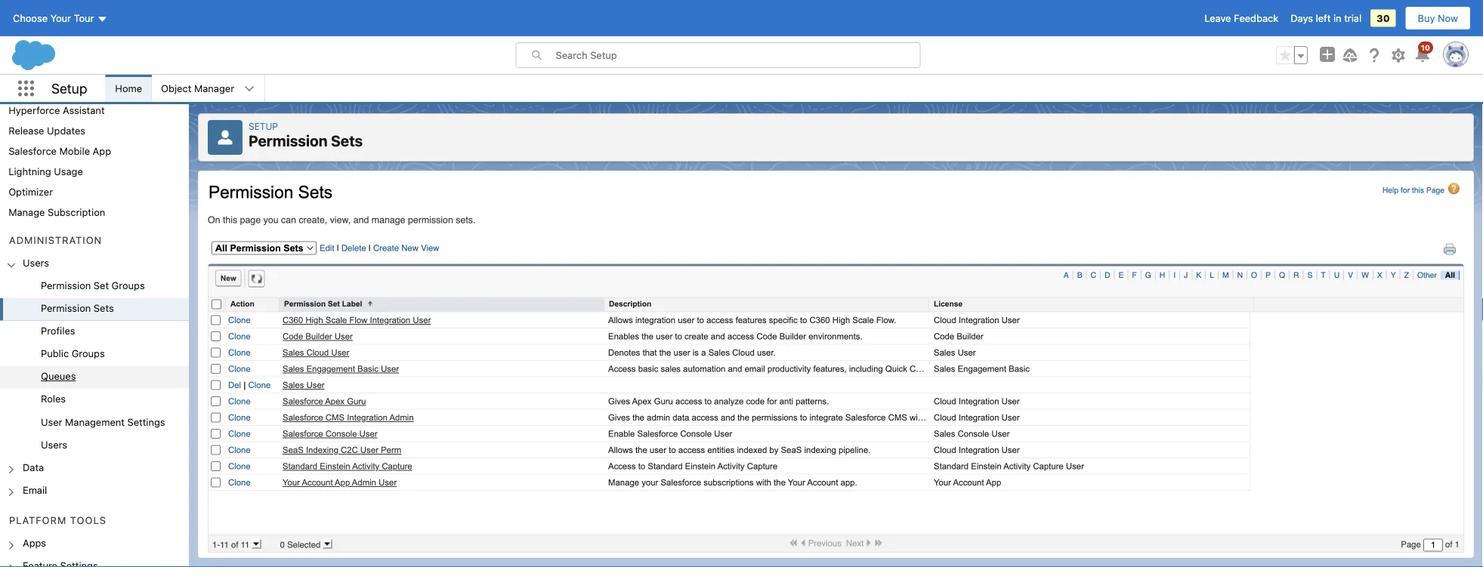 Task type: vqa. For each thing, say whether or not it's contained in the screenshot.
Roles
yes



Task type: locate. For each thing, give the bounding box(es) containing it.
home link
[[106, 75, 151, 102]]

email
[[23, 485, 47, 496]]

app
[[93, 145, 111, 156]]

users link down user
[[41, 439, 67, 453]]

sets inside tree item
[[94, 303, 114, 314]]

1 vertical spatial permission
[[41, 280, 91, 291]]

salesforce mobile app
[[8, 145, 111, 156]]

permission sets tree item
[[0, 298, 189, 321]]

leave
[[1205, 12, 1232, 24]]

0 vertical spatial setup
[[51, 80, 87, 97]]

permission inside permission sets link
[[41, 303, 91, 314]]

groups up queues tree item
[[72, 348, 105, 359]]

tour
[[74, 12, 94, 24]]

object manager
[[161, 83, 234, 94]]

permission for permission sets
[[41, 303, 91, 314]]

profiles link
[[41, 325, 75, 339]]

choose your tour
[[13, 12, 94, 24]]

hyperforce assistant link
[[8, 104, 105, 116]]

permission up profiles
[[41, 303, 91, 314]]

groups
[[112, 280, 145, 291], [72, 348, 105, 359]]

1 horizontal spatial setup
[[249, 121, 278, 132]]

data
[[23, 462, 44, 473]]

queues link
[[41, 371, 76, 385]]

lightning
[[8, 166, 51, 177]]

0 vertical spatial sets
[[331, 132, 363, 150]]

setup
[[51, 80, 87, 97], [249, 121, 278, 132]]

0 vertical spatial group
[[1277, 46, 1308, 64]]

choose
[[13, 12, 48, 24]]

1 vertical spatial group
[[0, 275, 189, 457]]

0 vertical spatial permission
[[249, 132, 328, 150]]

permission set groups link
[[41, 280, 145, 294]]

permission sets
[[41, 303, 114, 314]]

management
[[65, 416, 125, 428]]

profiles
[[41, 325, 75, 337]]

public groups
[[41, 348, 105, 359]]

0 horizontal spatial groups
[[72, 348, 105, 359]]

subscription
[[48, 206, 105, 218]]

trial
[[1345, 12, 1362, 24]]

tools
[[70, 515, 107, 527]]

platform
[[9, 515, 67, 527]]

permission up "permission sets"
[[41, 280, 91, 291]]

permission
[[249, 132, 328, 150], [41, 280, 91, 291], [41, 303, 91, 314]]

buy now button
[[1406, 6, 1472, 30]]

now
[[1439, 12, 1459, 24]]

Search Setup text field
[[556, 43, 920, 67]]

1 vertical spatial groups
[[72, 348, 105, 359]]

salesforce
[[8, 145, 57, 156]]

buy
[[1418, 12, 1436, 24]]

public
[[41, 348, 69, 359]]

1 vertical spatial setup
[[249, 121, 278, 132]]

groups right set
[[112, 280, 145, 291]]

optimizer link
[[8, 186, 53, 197]]

usage
[[54, 166, 83, 177]]

manager
[[194, 83, 234, 94]]

leave feedback link
[[1205, 12, 1279, 24]]

apps
[[23, 538, 46, 549]]

manage
[[8, 206, 45, 218]]

users down user
[[41, 439, 67, 450]]

users link down the administration
[[23, 257, 49, 271]]

0 vertical spatial groups
[[112, 280, 145, 291]]

10 button
[[1414, 42, 1434, 64]]

assistant
[[63, 104, 105, 116]]

permission down 'setup' link
[[249, 132, 328, 150]]

setup tree tree
[[0, 39, 189, 568]]

1 vertical spatial sets
[[94, 303, 114, 314]]

sets inside setup permission sets
[[331, 132, 363, 150]]

2 vertical spatial permission
[[41, 303, 91, 314]]

updates
[[47, 125, 85, 136]]

roles
[[41, 394, 66, 405]]

1 horizontal spatial sets
[[331, 132, 363, 150]]

permission inside permission set groups link
[[41, 280, 91, 291]]

lightning usage
[[8, 166, 83, 177]]

0 horizontal spatial setup
[[51, 80, 87, 97]]

users
[[23, 257, 49, 269], [41, 439, 67, 450]]

sets
[[331, 132, 363, 150], [94, 303, 114, 314]]

0 horizontal spatial sets
[[94, 303, 114, 314]]

users down the administration
[[23, 257, 49, 269]]

0 horizontal spatial group
[[0, 275, 189, 457]]

group
[[1277, 46, 1308, 64], [0, 275, 189, 457]]

users link
[[23, 257, 49, 271], [41, 439, 67, 453]]

queues
[[41, 371, 76, 382]]

data link
[[23, 462, 44, 475]]

release updates link
[[8, 125, 85, 136]]

1 vertical spatial users
[[41, 439, 67, 450]]

permission sets link
[[41, 303, 114, 316]]

object
[[161, 83, 192, 94]]

mobile
[[59, 145, 90, 156]]

setup inside setup permission sets
[[249, 121, 278, 132]]

roles link
[[41, 394, 66, 407]]



Task type: describe. For each thing, give the bounding box(es) containing it.
permission inside setup permission sets
[[249, 132, 328, 150]]

1 horizontal spatial group
[[1277, 46, 1308, 64]]

group containing permission set groups
[[0, 275, 189, 457]]

10
[[1422, 43, 1431, 52]]

hyperforce assistant
[[8, 104, 105, 116]]

administration
[[9, 235, 102, 246]]

left
[[1316, 12, 1331, 24]]

1 horizontal spatial groups
[[112, 280, 145, 291]]

buy now
[[1418, 12, 1459, 24]]

settings
[[127, 416, 165, 428]]

1 vertical spatial users link
[[41, 439, 67, 453]]

0 vertical spatial users link
[[23, 257, 49, 271]]

days left in trial
[[1291, 12, 1362, 24]]

your
[[50, 12, 71, 24]]

manage subscription
[[8, 206, 105, 218]]

setup for setup
[[51, 80, 87, 97]]

object manager link
[[152, 75, 243, 102]]

user management settings link
[[41, 416, 165, 430]]

leave feedback
[[1205, 12, 1279, 24]]

days
[[1291, 12, 1314, 24]]

email link
[[23, 485, 47, 498]]

setup permission sets
[[249, 121, 363, 150]]

platform tools
[[9, 515, 107, 527]]

hyperforce
[[8, 104, 60, 116]]

user management settings
[[41, 416, 165, 428]]

set
[[94, 280, 109, 291]]

release updates
[[8, 125, 85, 136]]

users tree item
[[0, 253, 189, 457]]

home
[[115, 83, 142, 94]]

feedback
[[1234, 12, 1279, 24]]

public groups link
[[41, 348, 105, 362]]

permission for permission set groups
[[41, 280, 91, 291]]

queues tree item
[[0, 366, 189, 389]]

manage subscription link
[[8, 206, 105, 218]]

setup link
[[249, 121, 278, 132]]

lightning usage link
[[8, 166, 83, 177]]

optimizer
[[8, 186, 53, 197]]

in
[[1334, 12, 1342, 24]]

setup for setup permission sets
[[249, 121, 278, 132]]

release
[[8, 125, 44, 136]]

0 vertical spatial users
[[23, 257, 49, 269]]

apps link
[[23, 538, 46, 551]]

salesforce mobile app link
[[8, 145, 111, 156]]

user
[[41, 416, 62, 428]]

30
[[1377, 12, 1390, 24]]

choose your tour button
[[12, 6, 108, 30]]

permission set groups
[[41, 280, 145, 291]]



